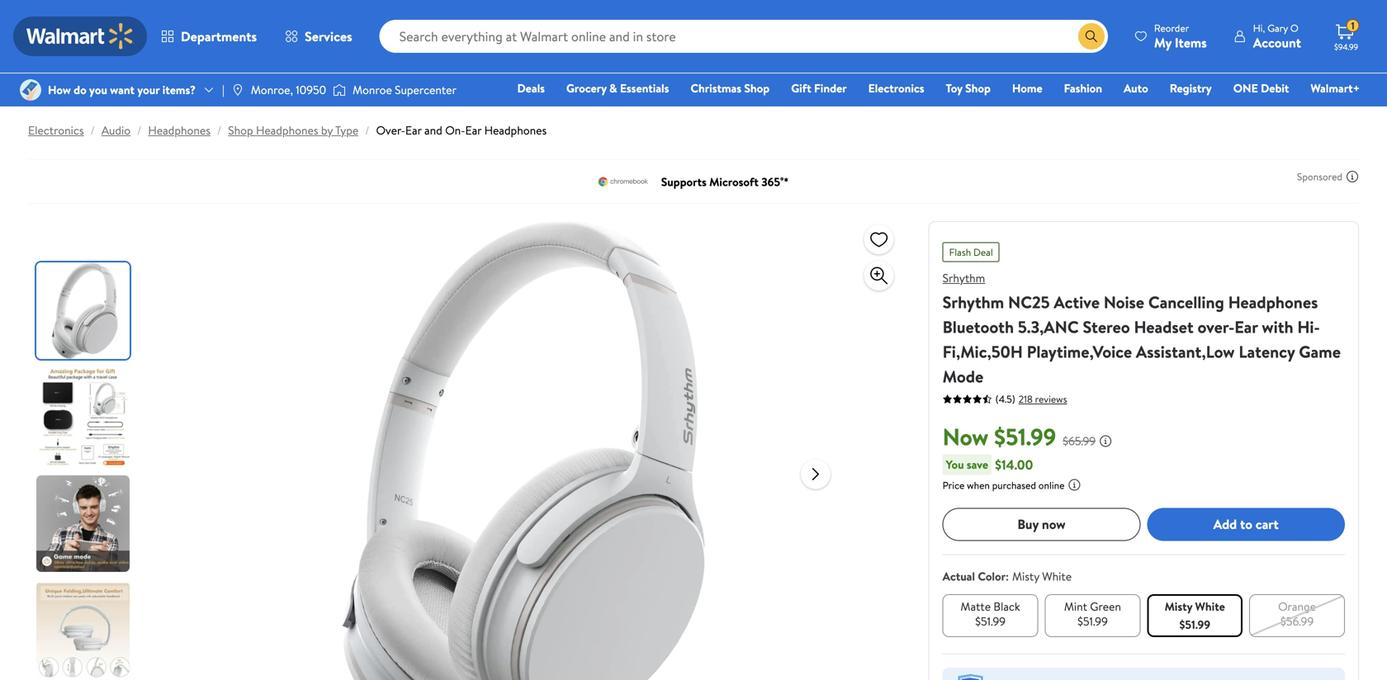 Task type: describe. For each thing, give the bounding box(es) containing it.
misty inside misty white $51.99
[[1165, 599, 1193, 615]]

home link
[[1005, 79, 1051, 97]]

home
[[1013, 80, 1043, 96]]

0 vertical spatial electronics link
[[861, 79, 932, 97]]

headphones link
[[148, 122, 211, 138]]

add to cart
[[1214, 516, 1280, 534]]

one debit link
[[1227, 79, 1297, 97]]

:
[[1006, 569, 1010, 585]]

next media item image
[[806, 465, 826, 485]]

gift finder link
[[784, 79, 855, 97]]

account
[[1254, 33, 1302, 52]]

grocery & essentials
[[567, 80, 670, 96]]

price when purchased online
[[943, 479, 1065, 493]]

fashion
[[1065, 80, 1103, 96]]

monroe,
[[251, 82, 293, 98]]

cancelling
[[1149, 291, 1225, 314]]

(4.5) 218 reviews
[[996, 392, 1068, 406]]

flash
[[950, 245, 972, 259]]

hi, gary o account
[[1254, 21, 1302, 52]]

monroe supercenter
[[353, 82, 457, 98]]

deal
[[974, 245, 994, 259]]

0 vertical spatial white
[[1043, 569, 1072, 585]]

 image for monroe, 10950
[[231, 83, 244, 97]]

mode
[[943, 365, 984, 388]]

black
[[994, 599, 1021, 615]]

|
[[222, 82, 225, 98]]

actual
[[943, 569, 976, 585]]

$51.99 for matte black
[[976, 614, 1006, 630]]

your
[[137, 82, 160, 98]]

hi,
[[1254, 21, 1266, 35]]

wpp logo image
[[956, 675, 986, 681]]

active
[[1054, 291, 1100, 314]]

noise
[[1104, 291, 1145, 314]]

1
[[1352, 19, 1355, 33]]

buy now button
[[943, 508, 1141, 541]]

items
[[1176, 33, 1208, 52]]

playtime,voice
[[1027, 340, 1133, 364]]

color
[[978, 569, 1006, 585]]

zoom image modal image
[[870, 266, 890, 286]]

nc25
[[1009, 291, 1051, 314]]

debit
[[1262, 80, 1290, 96]]

services button
[[271, 17, 367, 56]]

1 / from the left
[[91, 122, 95, 138]]

$51.99 for misty white
[[1180, 617, 1211, 633]]

sponsored
[[1298, 170, 1343, 184]]

services
[[305, 27, 352, 45]]

218 reviews link
[[1016, 392, 1068, 406]]

now $51.99
[[943, 421, 1057, 453]]

srhythm nc25 active noise cancelling headphones bluetooth 5.3,anc stereo headset over-ear with hi-fi,mic,50h playtime,voice assistant,low latency game mode image
[[259, 221, 788, 681]]

actual color : misty white
[[943, 569, 1072, 585]]

5.3,anc
[[1019, 316, 1080, 339]]

you
[[89, 82, 107, 98]]

walmart+ link
[[1304, 79, 1368, 97]]

gift
[[792, 80, 812, 96]]

toy shop link
[[939, 79, 999, 97]]

one debit
[[1234, 80, 1290, 96]]

srhythm nc25 active noise cancelling headphones bluetooth 5.3,anc stereo headset over-ear with hi-fi,mic,50h playtime,voice assistant,low latency game mode - image 1 of 5 image
[[36, 263, 133, 359]]

Walmart Site-Wide search field
[[380, 20, 1109, 53]]

departments button
[[147, 17, 271, 56]]

cart
[[1256, 516, 1280, 534]]

game
[[1300, 340, 1342, 364]]

headphones down deals link
[[485, 122, 547, 138]]

green
[[1091, 599, 1122, 615]]

christmas
[[691, 80, 742, 96]]

shop for toy shop
[[966, 80, 991, 96]]

departments
[[181, 27, 257, 45]]

to
[[1241, 516, 1253, 534]]

over-
[[376, 122, 406, 138]]

reviews
[[1036, 392, 1068, 406]]

ear for headphones
[[406, 122, 422, 138]]

hi-
[[1298, 316, 1321, 339]]

misty white $51.99
[[1165, 599, 1226, 633]]

4 / from the left
[[365, 122, 370, 138]]

mint
[[1065, 599, 1088, 615]]

srhythm nc25 active noise cancelling headphones bluetooth 5.3,anc stereo headset over-ear with hi-fi,mic,50h playtime,voice assistant,low latency game mode - image 3 of 5 image
[[36, 476, 133, 573]]

stereo
[[1083, 316, 1131, 339]]

assistant,low
[[1137, 340, 1236, 364]]

bluetooth
[[943, 316, 1015, 339]]

buy now
[[1018, 516, 1066, 534]]

$94.99
[[1335, 41, 1359, 52]]

deals
[[518, 80, 545, 96]]

save
[[967, 457, 989, 473]]

srhythm nc25 active noise cancelling headphones bluetooth 5.3,anc stereo headset over-ear with hi-fi,mic,50h playtime,voice assistant,low latency game mode - image 2 of 5 image
[[36, 369, 133, 466]]

finder
[[815, 80, 847, 96]]

by
[[321, 122, 333, 138]]



Task type: vqa. For each thing, say whether or not it's contained in the screenshot.
Srhythm link
yes



Task type: locate. For each thing, give the bounding box(es) containing it.
srhythm up bluetooth
[[943, 291, 1005, 314]]

you
[[947, 457, 965, 473]]

$51.99 inside mint green $51.99
[[1078, 614, 1109, 630]]

orange $56.99
[[1279, 599, 1317, 630]]

monroe
[[353, 82, 392, 98]]

1 horizontal spatial electronics
[[869, 80, 925, 96]]

electronics for electronics
[[869, 80, 925, 96]]

do
[[74, 82, 86, 98]]

want
[[110, 82, 135, 98]]

0 horizontal spatial ear
[[406, 122, 422, 138]]

/ right "headphones" link
[[217, 122, 222, 138]]

misty
[[1013, 569, 1040, 585], [1165, 599, 1193, 615]]

auto
[[1124, 80, 1149, 96]]

 image for how do you want your items?
[[20, 79, 41, 101]]

srhythm
[[943, 270, 986, 286], [943, 291, 1005, 314]]

 image left how at left top
[[20, 79, 41, 101]]

audio link
[[101, 122, 131, 138]]

2 horizontal spatial shop
[[966, 80, 991, 96]]

1 horizontal spatial shop
[[745, 80, 770, 96]]

ear left with
[[1235, 316, 1259, 339]]

on-
[[445, 122, 466, 138]]

0 horizontal spatial electronics link
[[28, 122, 84, 138]]

1 vertical spatial white
[[1196, 599, 1226, 615]]

reorder my items
[[1155, 21, 1208, 52]]

srhythm link
[[943, 270, 986, 286]]

3 / from the left
[[217, 122, 222, 138]]

shop inside toy shop link
[[966, 80, 991, 96]]

2 / from the left
[[137, 122, 142, 138]]

(4.5)
[[996, 392, 1016, 406]]

1 vertical spatial electronics link
[[28, 122, 84, 138]]

1 horizontal spatial electronics link
[[861, 79, 932, 97]]

orange
[[1279, 599, 1317, 615]]

and
[[425, 122, 443, 138]]

add
[[1214, 516, 1238, 534]]

o
[[1291, 21, 1299, 35]]

electronics for electronics / audio / headphones / shop headphones by type / over-ear and on-ear headphones
[[28, 122, 84, 138]]

ear right the and
[[466, 122, 482, 138]]

$65.99
[[1063, 433, 1096, 449]]

misty right :
[[1013, 569, 1040, 585]]

1 vertical spatial misty
[[1165, 599, 1193, 615]]

learn more about strikethrough prices image
[[1100, 435, 1113, 448]]

Search search field
[[380, 20, 1109, 53]]

0 vertical spatial electronics
[[869, 80, 925, 96]]

shop for christmas shop
[[745, 80, 770, 96]]

type
[[335, 122, 359, 138]]

1 vertical spatial electronics
[[28, 122, 84, 138]]

$51.99
[[995, 421, 1057, 453], [976, 614, 1006, 630], [1078, 614, 1109, 630], [1180, 617, 1211, 633]]

misty right green
[[1165, 599, 1193, 615]]

audio
[[101, 122, 131, 138]]

headset
[[1135, 316, 1194, 339]]

now
[[1043, 516, 1066, 534]]

$51.99 for mint green
[[1078, 614, 1109, 630]]

one
[[1234, 80, 1259, 96]]

add to cart button
[[1148, 508, 1346, 541]]

how
[[48, 82, 71, 98]]

headphones down items?
[[148, 122, 211, 138]]

1 horizontal spatial misty
[[1165, 599, 1193, 615]]

1 horizontal spatial ear
[[466, 122, 482, 138]]

ear for bluetooth
[[1235, 316, 1259, 339]]

srhythm nc25 active noise cancelling headphones bluetooth 5.3,anc stereo headset over-ear with hi-fi,mic,50h playtime,voice assistant,low latency game mode - image 4 of 5 image
[[36, 582, 133, 679]]

srhythm down "flash"
[[943, 270, 986, 286]]

 image
[[20, 79, 41, 101], [231, 83, 244, 97]]

0 horizontal spatial white
[[1043, 569, 1072, 585]]

add to favorites list, srhythm nc25 active noise cancelling headphones bluetooth 5.3,anc stereo headset over-ear with hi-fi,mic,50h playtime,voice assistant,low latency game mode image
[[870, 229, 890, 250]]

when
[[968, 479, 990, 493]]

gary
[[1268, 21, 1289, 35]]

items?
[[163, 82, 196, 98]]

1 vertical spatial srhythm
[[943, 291, 1005, 314]]

actual color list
[[940, 591, 1349, 641]]

electronics link left toy
[[861, 79, 932, 97]]

fashion link
[[1057, 79, 1110, 97]]

christmas shop
[[691, 80, 770, 96]]

0 horizontal spatial electronics
[[28, 122, 84, 138]]

1 horizontal spatial  image
[[231, 83, 244, 97]]

$56.99
[[1281, 614, 1315, 630]]

price
[[943, 479, 965, 493]]

1 horizontal spatial white
[[1196, 599, 1226, 615]]

online
[[1039, 479, 1065, 493]]

registry
[[1170, 80, 1213, 96]]

toy
[[946, 80, 963, 96]]

shop right christmas
[[745, 80, 770, 96]]

1 srhythm from the top
[[943, 270, 986, 286]]

$51.99 inside matte black $51.99
[[976, 614, 1006, 630]]

legal information image
[[1069, 479, 1082, 492]]

0 horizontal spatial misty
[[1013, 569, 1040, 585]]

0 vertical spatial srhythm
[[943, 270, 986, 286]]

srhythm srhythm nc25 active noise cancelling headphones bluetooth 5.3,anc stereo headset over-ear with hi- fi,mic,50h playtime,voice assistant,low latency game mode
[[943, 270, 1342, 388]]

auto link
[[1117, 79, 1156, 97]]

2 srhythm from the top
[[943, 291, 1005, 314]]

$14.00
[[996, 456, 1034, 474]]

0 horizontal spatial  image
[[20, 79, 41, 101]]

walmart image
[[26, 23, 134, 50]]

ear inside srhythm srhythm nc25 active noise cancelling headphones bluetooth 5.3,anc stereo headset over-ear with hi- fi,mic,50h playtime,voice assistant,low latency game mode
[[1235, 316, 1259, 339]]

now
[[943, 421, 989, 453]]

ad disclaimer and feedback for skylinedisplayad image
[[1347, 170, 1360, 183]]

grocery
[[567, 80, 607, 96]]

christmas shop link
[[684, 79, 778, 97]]

toy shop
[[946, 80, 991, 96]]

fi,mic,50h
[[943, 340, 1024, 364]]

electronics left toy
[[869, 80, 925, 96]]

electronics / audio / headphones / shop headphones by type / over-ear and on-ear headphones
[[28, 122, 547, 138]]

shop right toy
[[966, 80, 991, 96]]

electronics link down how at left top
[[28, 122, 84, 138]]

purchased
[[993, 479, 1037, 493]]

flash deal
[[950, 245, 994, 259]]

matte
[[961, 599, 991, 615]]

headphones left by
[[256, 122, 319, 138]]

mint green $51.99
[[1065, 599, 1122, 630]]

gift finder
[[792, 80, 847, 96]]

218
[[1019, 392, 1033, 406]]

 image right |
[[231, 83, 244, 97]]

2 horizontal spatial ear
[[1235, 316, 1259, 339]]

$51.99 inside misty white $51.99
[[1180, 617, 1211, 633]]

registry link
[[1163, 79, 1220, 97]]

shop inside christmas shop link
[[745, 80, 770, 96]]

0 horizontal spatial shop
[[228, 122, 253, 138]]

&
[[610, 80, 618, 96]]

electronics down how at left top
[[28, 122, 84, 138]]

headphones up with
[[1229, 291, 1319, 314]]

/ right type
[[365, 122, 370, 138]]

reorder
[[1155, 21, 1190, 35]]

headphones inside srhythm srhythm nc25 active noise cancelling headphones bluetooth 5.3,anc stereo headset over-ear with hi- fi,mic,50h playtime,voice assistant,low latency game mode
[[1229, 291, 1319, 314]]

white inside misty white $51.99
[[1196, 599, 1226, 615]]

search icon image
[[1085, 30, 1099, 43]]

how do you want your items?
[[48, 82, 196, 98]]

latency
[[1240, 340, 1296, 364]]

/ left audio
[[91, 122, 95, 138]]

0 vertical spatial misty
[[1013, 569, 1040, 585]]

 image
[[333, 82, 346, 98]]

you save $14.00
[[947, 456, 1034, 474]]

shop down monroe, on the top left
[[228, 122, 253, 138]]

supercenter
[[395, 82, 457, 98]]

walmart+
[[1311, 80, 1361, 96]]

ear
[[406, 122, 422, 138], [466, 122, 482, 138], [1235, 316, 1259, 339]]

white
[[1043, 569, 1072, 585], [1196, 599, 1226, 615]]

monroe, 10950
[[251, 82, 326, 98]]

shop headphones by type link
[[228, 122, 359, 138]]

over-ear and on-ear headphones link
[[376, 122, 547, 138]]

shop
[[745, 80, 770, 96], [966, 80, 991, 96], [228, 122, 253, 138]]

10950
[[296, 82, 326, 98]]

/ right audio link
[[137, 122, 142, 138]]

my
[[1155, 33, 1172, 52]]

ear left the and
[[406, 122, 422, 138]]



